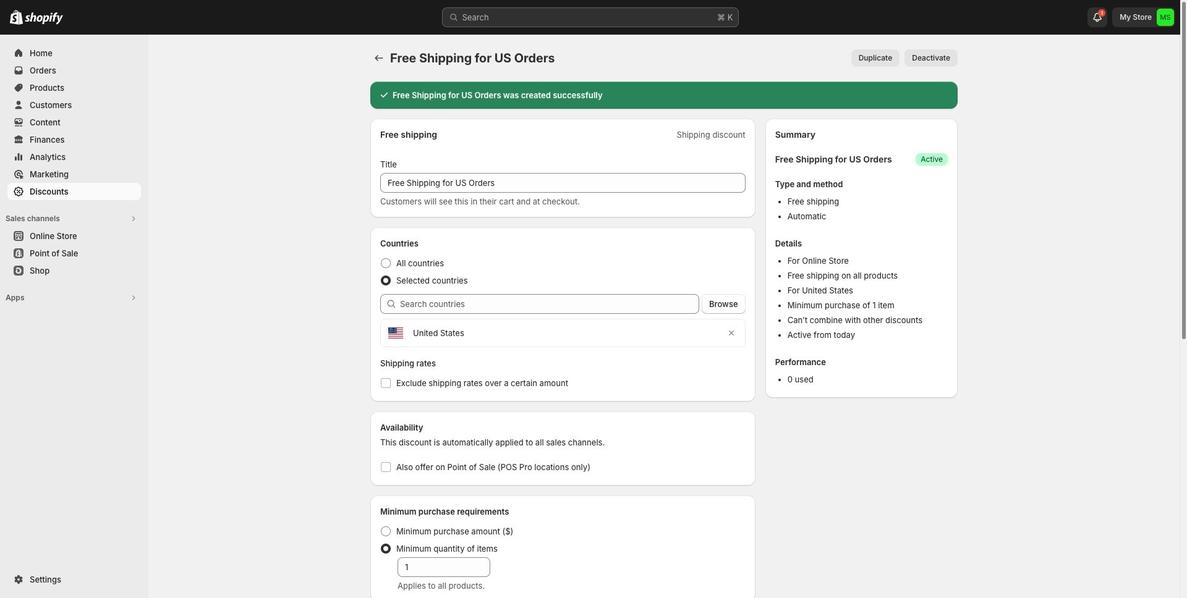 Task type: vqa. For each thing, say whether or not it's contained in the screenshot.
two- up
no



Task type: describe. For each thing, give the bounding box(es) containing it.
Search countries text field
[[400, 294, 700, 314]]



Task type: locate. For each thing, give the bounding box(es) containing it.
shopify image
[[10, 10, 23, 25], [25, 12, 63, 25]]

my store image
[[1157, 9, 1175, 26]]

None text field
[[380, 173, 746, 193], [398, 558, 491, 578], [380, 173, 746, 193], [398, 558, 491, 578]]

1 horizontal spatial shopify image
[[25, 12, 63, 25]]

0 horizontal spatial shopify image
[[10, 10, 23, 25]]



